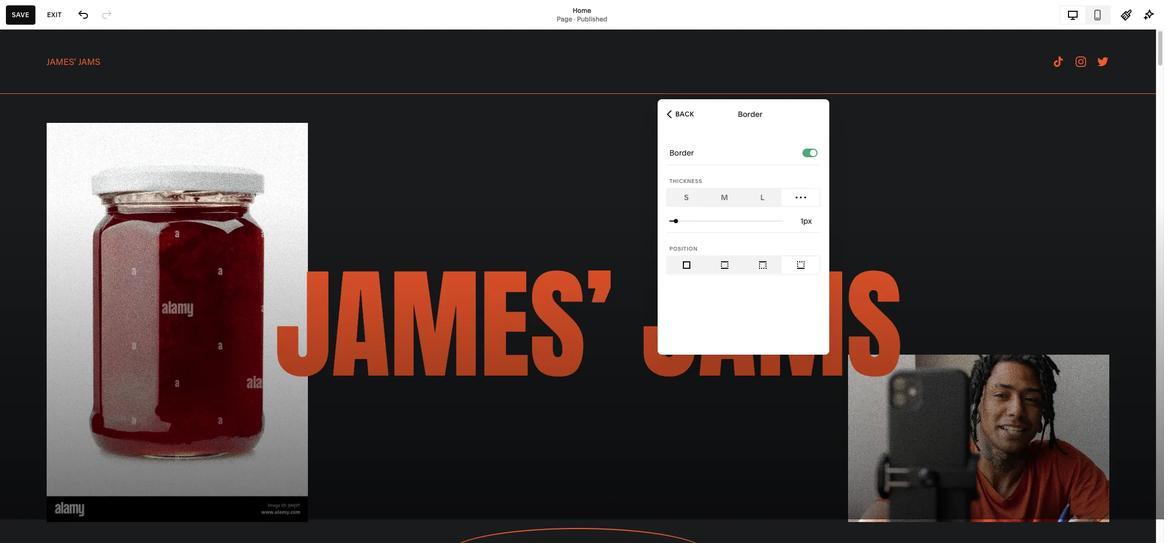 Task type: describe. For each thing, give the bounding box(es) containing it.
page
[[557, 15, 573, 23]]

l
[[761, 193, 765, 202]]

s
[[684, 193, 689, 202]]

l button
[[744, 189, 782, 206]]

james
[[43, 483, 63, 491]]

library
[[43, 409, 71, 420]]

website
[[18, 67, 51, 77]]

published
[[577, 15, 608, 23]]

0 horizontal spatial border
[[670, 148, 694, 158]]

3 icon image from the left
[[757, 259, 769, 271]]

asset library link
[[18, 409, 119, 422]]

4 icon image from the left
[[795, 259, 807, 271]]

website link
[[18, 66, 119, 79]]

analytics
[[18, 144, 55, 155]]

analytics link
[[18, 143, 119, 156]]

contacts
[[18, 124, 55, 135]]

back button
[[664, 102, 698, 126]]

m
[[721, 193, 728, 202]]

selling
[[18, 86, 45, 97]]

settings
[[18, 428, 51, 439]]

Border checkbox
[[810, 149, 817, 156]]

selling link
[[18, 85, 119, 98]]

james.peterson1902@gmail.com
[[43, 491, 141, 499]]

thickness
[[670, 178, 703, 184]]



Task type: vqa. For each thing, say whether or not it's contained in the screenshot.
HOME
yes



Task type: locate. For each thing, give the bounding box(es) containing it.
scheduling
[[18, 163, 64, 174]]

1 horizontal spatial border
[[738, 109, 763, 119]]

1 icon image from the left
[[681, 259, 693, 271]]

·
[[574, 15, 576, 23]]

m button
[[706, 189, 744, 206]]

tab list containing s
[[668, 189, 820, 206]]

position
[[670, 246, 698, 252]]

asset library
[[18, 409, 71, 420]]

0 vertical spatial border
[[738, 109, 763, 119]]

peterson
[[64, 483, 92, 491]]

home page · published
[[557, 6, 608, 23]]

back
[[676, 110, 694, 118]]

tab list
[[1061, 6, 1110, 23], [668, 189, 820, 206], [668, 257, 820, 274]]

asset
[[18, 409, 41, 420]]

icon image
[[681, 259, 693, 271], [719, 259, 731, 271], [757, 259, 769, 271], [795, 259, 807, 271]]

2 vertical spatial tab list
[[668, 257, 820, 274]]

home
[[573, 6, 591, 14]]

1 vertical spatial tab list
[[668, 189, 820, 206]]

scheduling link
[[18, 163, 119, 175]]

border
[[738, 109, 763, 119], [670, 148, 694, 158]]

contacts link
[[18, 124, 119, 137]]

0 vertical spatial tab list
[[1061, 6, 1110, 23]]

save
[[12, 10, 29, 19]]

2 icon image from the left
[[719, 259, 731, 271]]

None text field
[[801, 215, 815, 227]]

s button
[[668, 189, 706, 206]]

save button
[[6, 5, 35, 24]]

1 vertical spatial border
[[670, 148, 694, 158]]

settings link
[[18, 428, 119, 441]]

None range field
[[670, 209, 783, 233]]

james peterson james.peterson1902@gmail.com
[[43, 483, 141, 499]]

exit button
[[41, 5, 68, 24]]

exit
[[47, 10, 62, 19]]



